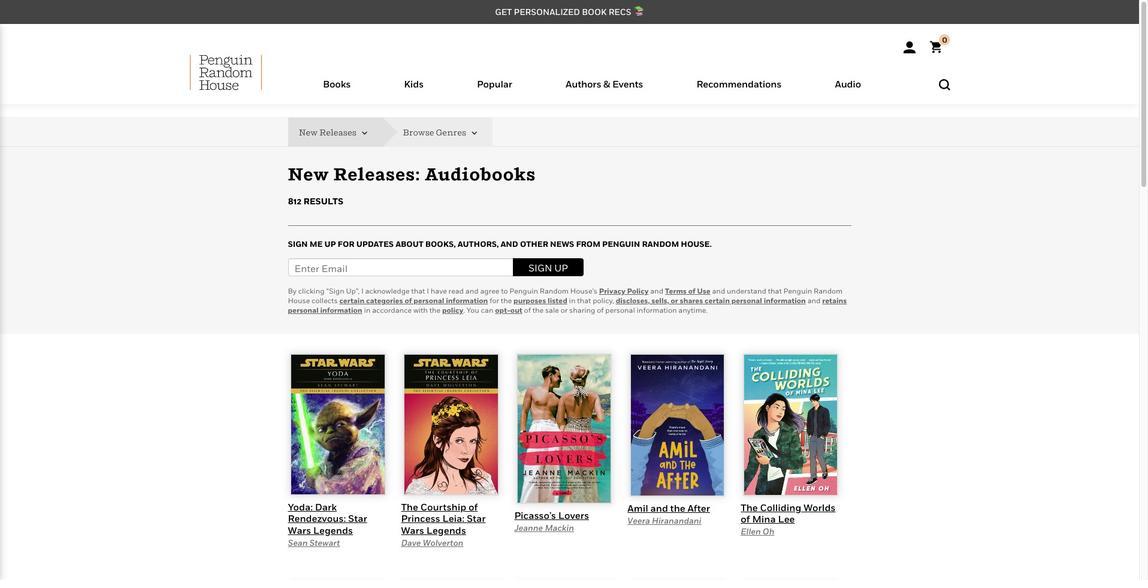 Task type: locate. For each thing, give the bounding box(es) containing it.
1 horizontal spatial up
[[554, 262, 568, 274]]

0 horizontal spatial for
[[338, 239, 354, 249]]

random up retains
[[814, 287, 843, 296]]

0 horizontal spatial penguin
[[509, 287, 538, 296]]

releases:
[[333, 163, 421, 184]]

certain
[[339, 296, 364, 305], [705, 296, 730, 305]]

listed
[[548, 296, 567, 305]]

the for of
[[741, 501, 758, 513]]

sign down other
[[529, 262, 552, 274]]

2 certain from the left
[[705, 296, 730, 305]]

genres
[[436, 127, 466, 137]]

up inside button
[[554, 262, 568, 274]]

ellen
[[741, 526, 761, 536]]

veera hiranandani link
[[628, 515, 701, 525]]

you
[[467, 306, 479, 315]]

1 horizontal spatial for
[[490, 296, 499, 305]]

wars up sean
[[288, 524, 311, 536]]

star
[[348, 513, 367, 524], [467, 513, 486, 524]]

information down the sells,
[[637, 306, 677, 315]]

random left house. on the right top of the page
[[642, 239, 679, 249]]

personal down discloses,
[[605, 306, 635, 315]]

or
[[671, 296, 678, 305], [561, 306, 568, 315]]

Browse Genres field
[[403, 117, 493, 147]]

dave
[[401, 537, 421, 547]]

shares
[[680, 296, 703, 305]]

information down collects
[[320, 306, 362, 315]]

star inside yoda: dark rendezvous: star wars legends sean stewart
[[348, 513, 367, 524]]

1 i from the left
[[361, 287, 363, 296]]

new inside field
[[299, 127, 318, 137]]

i right the "up","
[[361, 287, 363, 296]]

information inside retains personal information
[[320, 306, 362, 315]]

0 horizontal spatial star
[[348, 513, 367, 524]]

legends inside the courtship of princess leia: star wars legends dave wolverton
[[426, 524, 466, 536]]

information down understand
[[764, 296, 806, 305]]

policy
[[442, 306, 463, 315]]

events
[[612, 78, 643, 90]]

certain down use
[[705, 296, 730, 305]]

2 i from the left
[[427, 287, 429, 296]]

collects
[[312, 296, 338, 305]]

policy link
[[442, 306, 463, 315]]

1 the from the left
[[401, 501, 418, 513]]

main navigation element
[[160, 55, 979, 104]]

0 horizontal spatial sign
[[288, 239, 308, 249]]

sign left me at the left of the page
[[288, 239, 308, 249]]

picasso's lovers jeanne mackin
[[514, 509, 589, 533]]

certain categories of personal information for the purposes listed in that policy, discloses, sells, or shares certain personal information and
[[339, 296, 822, 305]]

popular button
[[450, 75, 539, 104]]

1 horizontal spatial star
[[467, 513, 486, 524]]

of up shares
[[688, 287, 695, 296]]

the down purposes listed link
[[532, 306, 544, 315]]

the inside the 'amil and the after veera hiranandani'
[[670, 502, 685, 514]]

discloses, sells, or shares certain personal information link
[[616, 296, 806, 305]]

the inside the colliding worlds of mina lee ellen oh
[[741, 501, 758, 513]]

0 vertical spatial or
[[671, 296, 678, 305]]

get
[[495, 7, 512, 17]]

0 horizontal spatial certain
[[339, 296, 364, 305]]

purposes
[[514, 296, 546, 305]]

Enter Email email field
[[288, 258, 513, 276]]

1 vertical spatial new
[[288, 163, 329, 184]]

and left retains
[[807, 296, 821, 305]]

ellen oh link
[[741, 526, 774, 536]]

1 horizontal spatial the
[[741, 501, 758, 513]]

amil and the after veera hiranandani
[[628, 502, 710, 525]]

the inside the courtship of princess leia: star wars legends dave wolverton
[[401, 501, 418, 513]]

policy
[[627, 287, 649, 296]]

penguin right from
[[602, 239, 640, 249]]

1 horizontal spatial certain
[[705, 296, 730, 305]]

new releases: audiobooks
[[288, 163, 536, 184]]

and inside the 'amil and the after veera hiranandani'
[[650, 502, 668, 514]]

0 horizontal spatial i
[[361, 287, 363, 296]]

up right me at the left of the page
[[324, 239, 336, 249]]

and inside and understand that penguin random house collects
[[712, 287, 725, 296]]

1 vertical spatial for
[[490, 296, 499, 305]]

sign up button
[[513, 258, 583, 276]]

0 horizontal spatial the
[[401, 501, 418, 513]]

with
[[413, 306, 428, 315]]

certain down the "up","
[[339, 296, 364, 305]]

0 horizontal spatial or
[[561, 306, 568, 315]]

new for new releases: audiobooks
[[288, 163, 329, 184]]

recs
[[609, 7, 631, 17]]

yoda: dark rendezvous: star wars legends sean stewart
[[288, 501, 367, 547]]

penguin up purposes in the left of the page
[[509, 287, 538, 296]]

and up discloses, sells, or shares certain personal information link
[[712, 287, 725, 296]]

the up 'hiranandani'
[[670, 502, 685, 514]]

use
[[697, 287, 710, 296]]

1 horizontal spatial legends
[[426, 524, 466, 536]]

house.
[[681, 239, 712, 249]]

sign for sign up
[[529, 262, 552, 274]]

browse genres
[[403, 127, 468, 137]]

2 the from the left
[[741, 501, 758, 513]]

certain categories of personal information link
[[339, 296, 488, 305]]

the right the with
[[429, 306, 441, 315]]

updates
[[356, 239, 394, 249]]

of down policy,
[[597, 306, 604, 315]]

in down categories
[[364, 306, 370, 315]]

the
[[501, 296, 512, 305], [429, 306, 441, 315], [532, 306, 544, 315], [670, 502, 685, 514]]

legends up stewart
[[313, 524, 353, 536]]

"sign
[[326, 287, 344, 296]]

1 horizontal spatial i
[[427, 287, 429, 296]]

that
[[411, 287, 425, 296], [768, 287, 782, 296], [577, 296, 591, 305]]

penguin inside and understand that penguin random house collects
[[784, 287, 812, 296]]

0 vertical spatial up
[[324, 239, 336, 249]]

sign for sign me up for updates about books, authors, and other news from penguin random house.
[[288, 239, 308, 249]]

or down terms
[[671, 296, 678, 305]]

new left releases
[[299, 127, 318, 137]]

that right understand
[[768, 287, 782, 296]]

random up listed
[[540, 287, 569, 296]]

new up 812 results
[[288, 163, 329, 184]]

that inside and understand that penguin random house collects
[[768, 287, 782, 296]]

retains personal information
[[288, 296, 847, 315]]

sign up
[[529, 262, 568, 274]]

1 legends from the left
[[313, 524, 353, 536]]

the colliding worlds of mina lee link
[[741, 501, 836, 525]]

1 wars from the left
[[288, 524, 311, 536]]

penguin right understand
[[784, 287, 812, 296]]

0 horizontal spatial that
[[411, 287, 425, 296]]

of right leia:
[[469, 501, 478, 513]]

wars inside yoda: dark rendezvous: star wars legends sean stewart
[[288, 524, 311, 536]]

mina
[[752, 513, 776, 525]]

1 vertical spatial up
[[554, 262, 568, 274]]

jeanne
[[514, 523, 543, 533]]

0 horizontal spatial in
[[364, 306, 370, 315]]

sign me up for updates about books, authors, and other news from penguin random house.
[[288, 239, 712, 249]]

for down agree
[[490, 296, 499, 305]]

1 horizontal spatial or
[[671, 296, 678, 305]]

2 star from the left
[[467, 513, 486, 524]]

random
[[642, 239, 679, 249], [540, 287, 569, 296], [814, 287, 843, 296]]

the colliding worlds of mina lee ellen oh
[[741, 501, 836, 536]]

authors & events link
[[566, 78, 643, 104]]

sign in image
[[903, 41, 915, 53]]

2 horizontal spatial random
[[814, 287, 843, 296]]

0 horizontal spatial up
[[324, 239, 336, 249]]

1 horizontal spatial random
[[642, 239, 679, 249]]

penguin random house image
[[190, 55, 262, 90]]

the left courtship
[[401, 501, 418, 513]]

2 horizontal spatial penguin
[[784, 287, 812, 296]]

up down news
[[554, 262, 568, 274]]

authors & events button
[[539, 75, 670, 104]]

1 horizontal spatial in
[[569, 296, 575, 305]]

and up veera hiranandani link
[[650, 502, 668, 514]]

the
[[401, 501, 418, 513], [741, 501, 758, 513]]

0 horizontal spatial wars
[[288, 524, 311, 536]]

of up ellen
[[741, 513, 750, 525]]

1 horizontal spatial that
[[577, 296, 591, 305]]

terms of use link
[[665, 287, 710, 296]]

information up the "."
[[446, 296, 488, 305]]

1 vertical spatial in
[[364, 306, 370, 315]]

in up sharing
[[569, 296, 575, 305]]

personal down house
[[288, 306, 319, 315]]

that up certain categories of personal information link
[[411, 287, 425, 296]]

new for new releases
[[299, 127, 318, 137]]

of
[[688, 287, 695, 296], [405, 296, 412, 305], [524, 306, 531, 315], [597, 306, 604, 315], [469, 501, 478, 513], [741, 513, 750, 525]]

clicking
[[298, 287, 324, 296]]

and left other
[[501, 239, 518, 249]]

browse
[[403, 127, 434, 137]]

hiranandani
[[652, 515, 701, 525]]

i left 'have'
[[427, 287, 429, 296]]

search image
[[939, 79, 950, 90]]

can
[[481, 306, 493, 315]]

for left updates
[[338, 239, 354, 249]]

1 vertical spatial sign
[[529, 262, 552, 274]]

0 horizontal spatial legends
[[313, 524, 353, 536]]

lee
[[778, 513, 795, 525]]

or down listed
[[561, 306, 568, 315]]

colliding
[[760, 501, 801, 513]]

2 legends from the left
[[426, 524, 466, 536]]

1 vertical spatial or
[[561, 306, 568, 315]]

1 horizontal spatial wars
[[401, 524, 424, 536]]

star right leia:
[[467, 513, 486, 524]]

for
[[338, 239, 354, 249], [490, 296, 499, 305]]

out
[[510, 306, 522, 315]]

2 wars from the left
[[401, 524, 424, 536]]

wars up dave
[[401, 524, 424, 536]]

star right dark
[[348, 513, 367, 524]]

1 horizontal spatial sign
[[529, 262, 552, 274]]

sign inside sign up button
[[529, 262, 552, 274]]

0 vertical spatial sign
[[288, 239, 308, 249]]

jeanne mackin link
[[514, 523, 574, 533]]

angle down image
[[468, 129, 477, 138]]

sells,
[[652, 296, 669, 305]]

that down "house's"
[[577, 296, 591, 305]]

legends up wolverton
[[426, 524, 466, 536]]

the up ellen
[[741, 501, 758, 513]]

retains
[[822, 296, 847, 305]]

popular
[[477, 78, 512, 90]]

and
[[501, 239, 518, 249], [465, 287, 479, 296], [650, 287, 663, 296], [712, 287, 725, 296], [807, 296, 821, 305], [650, 502, 668, 514]]

0 vertical spatial in
[[569, 296, 575, 305]]

me
[[310, 239, 323, 249]]

anytime.
[[678, 306, 708, 315]]

personal down understand
[[731, 296, 762, 305]]

1 star from the left
[[348, 513, 367, 524]]

house's
[[570, 287, 597, 296]]

0 vertical spatial new
[[299, 127, 318, 137]]

2 horizontal spatial that
[[768, 287, 782, 296]]

wolverton
[[423, 537, 463, 547]]



Task type: describe. For each thing, give the bounding box(es) containing it.
read
[[449, 287, 464, 296]]

understand
[[727, 287, 766, 296]]

oh
[[763, 526, 774, 536]]

audio button
[[808, 75, 888, 104]]

veera
[[628, 515, 650, 525]]

dark
[[315, 501, 337, 513]]

to
[[501, 287, 508, 296]]

recommendations button
[[670, 75, 808, 104]]

0 horizontal spatial random
[[540, 287, 569, 296]]

retains personal information link
[[288, 296, 847, 315]]

audio link
[[835, 78, 861, 104]]

agree
[[480, 287, 499, 296]]

results
[[303, 196, 343, 206]]

after
[[688, 502, 710, 514]]

in accordance with the policy . you can opt-out of the sale or sharing of personal information anytime.
[[362, 306, 708, 315]]

the courtship of princess leia: star wars legends link
[[401, 501, 486, 536]]

yoda: dark rendezvous: star wars legends link
[[288, 501, 367, 536]]

of inside the colliding worlds of mina lee ellen oh
[[741, 513, 750, 525]]

leia:
[[442, 513, 464, 524]]

star inside the courtship of princess leia: star wars legends dave wolverton
[[467, 513, 486, 524]]

news
[[550, 239, 574, 249]]

picasso's lovers image
[[516, 353, 612, 504]]

the courtship of princess leia: star wars legends image
[[403, 353, 499, 496]]

picasso's lovers link
[[514, 509, 589, 521]]

amil and the after image
[[630, 353, 725, 497]]

authors,
[[458, 239, 499, 249]]

recommendations link
[[696, 78, 782, 104]]

house
[[288, 296, 310, 305]]

stewart
[[310, 537, 340, 547]]

the for princess
[[401, 501, 418, 513]]

sean stewart link
[[288, 537, 340, 547]]

wars inside the courtship of princess leia: star wars legends dave wolverton
[[401, 524, 424, 536]]

&
[[603, 78, 610, 90]]

rendezvous:
[[288, 513, 346, 524]]

policy,
[[593, 296, 614, 305]]

sale
[[545, 306, 559, 315]]

kids
[[404, 78, 424, 90]]

from
[[576, 239, 600, 249]]

mackin
[[545, 523, 574, 533]]

audio
[[835, 78, 861, 90]]

have
[[431, 287, 447, 296]]

accordance
[[372, 306, 412, 315]]

the courtship of princess leia: star wars legends dave wolverton
[[401, 501, 486, 547]]

categories
[[366, 296, 403, 305]]

lovers
[[558, 509, 589, 521]]

by
[[288, 287, 296, 296]]

of inside the courtship of princess leia: star wars legends dave wolverton
[[469, 501, 478, 513]]

New Releases field
[[299, 117, 401, 147]]

of down purposes in the left of the page
[[524, 306, 531, 315]]

the colliding worlds of mina lee image
[[743, 353, 838, 496]]

by clicking "sign up", i acknowledge that i have read and agree to penguin random house's privacy policy and terms of use
[[288, 287, 710, 296]]

kids button
[[377, 75, 450, 104]]

worlds
[[804, 501, 836, 513]]

authors
[[566, 78, 601, 90]]

privacy policy link
[[599, 287, 649, 296]]

sharing
[[569, 306, 595, 315]]

of up accordance
[[405, 296, 412, 305]]

📚
[[633, 7, 644, 17]]

books
[[323, 78, 351, 90]]

1 certain from the left
[[339, 296, 364, 305]]

legends inside yoda: dark rendezvous: star wars legends sean stewart
[[313, 524, 353, 536]]

angle down image
[[358, 129, 367, 138]]

shopping cart image
[[930, 34, 950, 53]]

the down to
[[501, 296, 512, 305]]

and up the sells,
[[650, 287, 663, 296]]

and right read
[[465, 287, 479, 296]]

picasso's
[[514, 509, 556, 521]]

1 horizontal spatial penguin
[[602, 239, 640, 249]]

and understand that penguin random house collects
[[288, 287, 843, 305]]

random inside and understand that penguin random house collects
[[814, 287, 843, 296]]

opt-out link
[[495, 306, 522, 315]]

kids link
[[404, 78, 424, 104]]

yoda: dark rendezvous: star wars legends image
[[290, 353, 386, 496]]

personal inside retains personal information
[[288, 306, 319, 315]]

get personalized book recs 📚
[[495, 7, 644, 17]]

purposes listed link
[[514, 296, 567, 305]]

get personalized book recs 📚 link
[[495, 7, 644, 17]]

personal up the with
[[414, 296, 444, 305]]

812 results
[[288, 196, 343, 206]]

personalized
[[514, 7, 580, 17]]

audiobooks
[[425, 163, 536, 184]]

dave wolverton link
[[401, 537, 463, 547]]

0 vertical spatial for
[[338, 239, 354, 249]]

books link
[[323, 78, 351, 104]]

discloses,
[[616, 296, 650, 305]]

courtship
[[420, 501, 466, 513]]

up",
[[346, 287, 360, 296]]

terms
[[665, 287, 687, 296]]

812
[[288, 196, 301, 206]]



Task type: vqa. For each thing, say whether or not it's contained in the screenshot.


